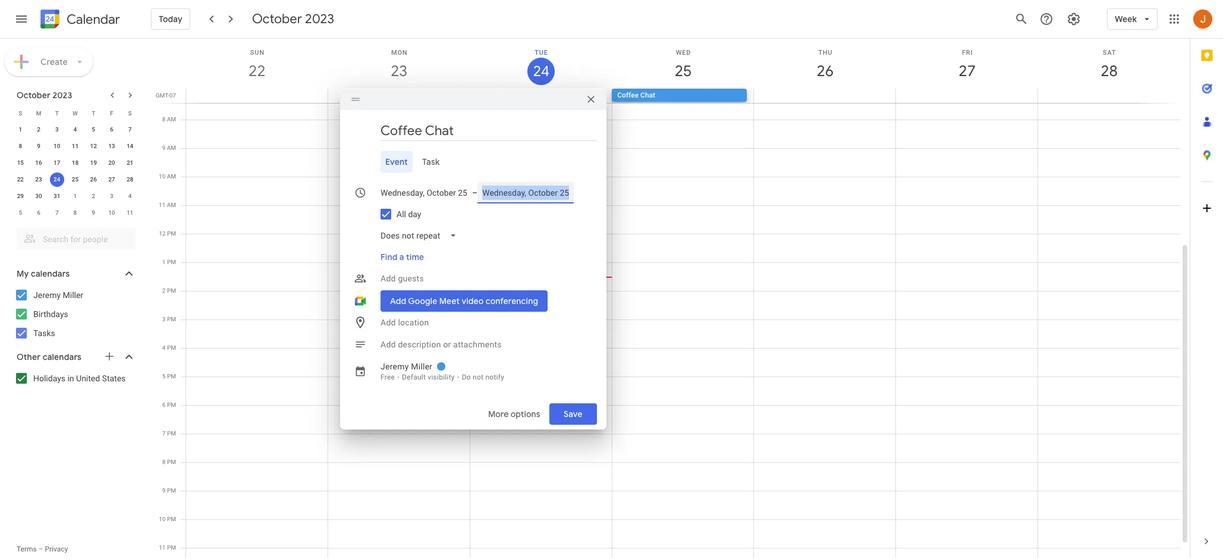 Task type: locate. For each thing, give the bounding box(es) containing it.
jeremy miller up birthdays
[[33, 290, 83, 300]]

0 vertical spatial –
[[472, 188, 478, 198]]

26 down 19 element
[[90, 176, 97, 183]]

october up m
[[17, 90, 51, 101]]

9
[[37, 143, 40, 149], [162, 145, 166, 151], [92, 209, 95, 216], [162, 487, 166, 494]]

22 inside "element"
[[17, 176, 24, 183]]

1 horizontal spatial jeremy miller
[[381, 362, 433, 371]]

1 down 25 element
[[74, 193, 77, 199]]

today button
[[151, 5, 190, 33]]

8 down gmt-
[[162, 116, 166, 123]]

0 vertical spatial 27
[[958, 61, 975, 81]]

07
[[169, 92, 176, 99]]

9 am
[[162, 145, 176, 151]]

0 horizontal spatial 5
[[19, 209, 22, 216]]

3 for 3 pm
[[162, 316, 166, 322]]

terms
[[17, 545, 37, 553]]

16 element
[[32, 156, 46, 170]]

15 element
[[13, 156, 28, 170]]

1 vertical spatial 3
[[110, 193, 113, 199]]

2 down "1 pm"
[[162, 287, 166, 294]]

30 element
[[32, 189, 46, 203]]

0 horizontal spatial 28
[[127, 176, 133, 183]]

9 up 16
[[37, 143, 40, 149]]

2 vertical spatial 3
[[162, 316, 166, 322]]

2 vertical spatial 4
[[162, 344, 166, 351]]

row
[[11, 105, 139, 121], [11, 121, 139, 138], [11, 138, 139, 155], [11, 155, 139, 171], [11, 171, 139, 188], [11, 188, 139, 205], [11, 205, 139, 221]]

1 vertical spatial 12
[[159, 230, 166, 237]]

1 pm
[[162, 259, 176, 265]]

add down find
[[381, 274, 396, 283]]

row up 11 element
[[11, 105, 139, 121]]

0 horizontal spatial jeremy miller
[[33, 290, 83, 300]]

add for add location
[[381, 318, 396, 327]]

1 vertical spatial 26
[[90, 176, 97, 183]]

october 2023
[[252, 11, 334, 27], [17, 90, 72, 101]]

1 vertical spatial 1
[[74, 193, 77, 199]]

cell down the 23 link on the left top of the page
[[328, 89, 470, 103]]

thu 26
[[816, 49, 833, 81]]

calendars for other calendars
[[43, 352, 82, 362]]

1 row from the top
[[11, 105, 139, 121]]

do
[[462, 373, 471, 381]]

0 horizontal spatial 27
[[108, 176, 115, 183]]

1 horizontal spatial 12
[[159, 230, 166, 237]]

8 up 9 pm
[[162, 459, 166, 465]]

row group
[[11, 121, 139, 221]]

pm for 11 pm
[[167, 544, 176, 551]]

4 for november 4 element
[[128, 193, 132, 199]]

7 row from the top
[[11, 205, 139, 221]]

1 horizontal spatial 28
[[1101, 61, 1118, 81]]

5 up 6 pm
[[162, 373, 166, 380]]

calendars
[[31, 268, 70, 279], [43, 352, 82, 362]]

1 vertical spatial add
[[381, 318, 396, 327]]

8 down the november 1 element at the left top of page
[[74, 209, 77, 216]]

6 for 6 pm
[[162, 402, 166, 408]]

1 horizontal spatial 1
[[74, 193, 77, 199]]

6 pm from the top
[[167, 373, 176, 380]]

1 am from the top
[[167, 116, 176, 123]]

calendars up in
[[43, 352, 82, 362]]

2 am from the top
[[167, 145, 176, 151]]

november 9 element
[[86, 206, 101, 220]]

3 pm
[[162, 316, 176, 322]]

visibility
[[428, 373, 455, 381]]

27 down 20 element on the left top of the page
[[108, 176, 115, 183]]

11 down 10 am
[[159, 202, 166, 208]]

10 for 10 am
[[159, 173, 166, 180]]

2 vertical spatial add
[[381, 340, 396, 349]]

5 pm from the top
[[167, 344, 176, 351]]

6 cell from the left
[[1038, 89, 1180, 103]]

6 down 'f'
[[110, 126, 113, 133]]

1 horizontal spatial 2
[[92, 193, 95, 199]]

s left m
[[19, 110, 22, 116]]

7 up 8 pm
[[162, 430, 166, 437]]

2 horizontal spatial 6
[[162, 402, 166, 408]]

tue 24
[[533, 49, 549, 81]]

24 inside 24, today element
[[54, 176, 60, 183]]

1 horizontal spatial 3
[[110, 193, 113, 199]]

add
[[381, 274, 396, 283], [381, 318, 396, 327], [381, 340, 396, 349]]

november 2 element
[[86, 189, 101, 203]]

21 element
[[123, 156, 137, 170]]

4
[[74, 126, 77, 133], [128, 193, 132, 199], [162, 344, 166, 351]]

0 vertical spatial october
[[252, 11, 302, 27]]

19
[[90, 159, 97, 166]]

cell down "24" link
[[470, 89, 612, 103]]

25 inside wed 25
[[674, 61, 691, 81]]

23 inside 23 element
[[35, 176, 42, 183]]

event
[[385, 156, 408, 167]]

20
[[108, 159, 115, 166]]

3 up 4 pm
[[162, 316, 166, 322]]

miller down my calendars dropdown button
[[63, 290, 83, 300]]

0 horizontal spatial 25
[[72, 176, 79, 183]]

3 up 10 element
[[55, 126, 59, 133]]

24
[[533, 62, 549, 81], [54, 176, 60, 183]]

23
[[390, 61, 407, 81], [35, 176, 42, 183]]

add guests
[[381, 274, 424, 283]]

0 horizontal spatial 26
[[90, 176, 97, 183]]

2 vertical spatial 6
[[162, 402, 166, 408]]

fri
[[962, 49, 973, 57]]

5 cell from the left
[[896, 89, 1038, 103]]

0 vertical spatial add
[[381, 274, 396, 283]]

cell down 22 link
[[186, 89, 328, 103]]

0 horizontal spatial 3
[[55, 126, 59, 133]]

25
[[674, 61, 691, 81], [72, 176, 79, 183]]

week
[[1115, 14, 1137, 24]]

1 vertical spatial 5
[[19, 209, 22, 216]]

9 down november 2 element
[[92, 209, 95, 216]]

4 am from the top
[[167, 202, 176, 208]]

1 vertical spatial –
[[38, 545, 43, 553]]

settings menu image
[[1067, 12, 1082, 26]]

cell down 27 "link"
[[896, 89, 1038, 103]]

11 for november 11 element
[[127, 209, 133, 216]]

27 element
[[105, 173, 119, 187]]

t left w
[[55, 110, 59, 116]]

1 horizontal spatial 24
[[533, 62, 549, 81]]

1 horizontal spatial s
[[128, 110, 132, 116]]

1 up 15
[[19, 126, 22, 133]]

10 for 10 element
[[54, 143, 60, 149]]

18 element
[[68, 156, 82, 170]]

2023
[[305, 11, 334, 27], [53, 90, 72, 101]]

cell down the 28 link
[[1038, 89, 1180, 103]]

12 for 12
[[90, 143, 97, 149]]

0 horizontal spatial 7
[[55, 209, 59, 216]]

row down w
[[11, 121, 139, 138]]

in
[[68, 374, 74, 383]]

27 link
[[954, 58, 981, 85]]

10
[[54, 143, 60, 149], [159, 173, 166, 180], [108, 209, 115, 216], [159, 516, 166, 522]]

4 down the "28" element
[[128, 193, 132, 199]]

1 horizontal spatial 2023
[[305, 11, 334, 27]]

pm down "1 pm"
[[167, 287, 176, 294]]

5 down 29 element
[[19, 209, 22, 216]]

0 vertical spatial 2
[[37, 126, 40, 133]]

None field
[[376, 225, 467, 246]]

calendars right 'my'
[[31, 268, 70, 279]]

2 t from the left
[[92, 110, 95, 116]]

pm up 4 pm
[[167, 316, 176, 322]]

26 down 'thu'
[[816, 61, 833, 81]]

1 vertical spatial october
[[17, 90, 51, 101]]

0 horizontal spatial 2
[[37, 126, 40, 133]]

0 horizontal spatial miller
[[63, 290, 83, 300]]

0 horizontal spatial 2023
[[53, 90, 72, 101]]

pm for 2 pm
[[167, 287, 176, 294]]

2 vertical spatial 7
[[162, 430, 166, 437]]

– right terms
[[38, 545, 43, 553]]

0 vertical spatial miller
[[63, 290, 83, 300]]

chat
[[641, 91, 656, 99]]

0 vertical spatial 7
[[128, 126, 132, 133]]

w
[[73, 110, 78, 116]]

november 8 element
[[68, 206, 82, 220]]

jeremy miller
[[33, 290, 83, 300], [381, 362, 433, 371]]

1 horizontal spatial 6
[[110, 126, 113, 133]]

1 horizontal spatial 7
[[128, 126, 132, 133]]

1 horizontal spatial 4
[[128, 193, 132, 199]]

add guests button
[[376, 268, 597, 289]]

5 inside november 5 element
[[19, 209, 22, 216]]

1 for 1 pm
[[162, 259, 166, 265]]

am
[[167, 116, 176, 123], [167, 145, 176, 151], [167, 173, 176, 180], [167, 202, 176, 208]]

pm for 8 pm
[[167, 459, 176, 465]]

0 vertical spatial calendars
[[31, 268, 70, 279]]

4 down w
[[74, 126, 77, 133]]

row group containing 1
[[11, 121, 139, 221]]

12 element
[[86, 139, 101, 153]]

coffee chat row
[[181, 89, 1190, 103]]

3 am from the top
[[167, 173, 176, 180]]

november 10 element
[[105, 206, 119, 220]]

25 link
[[670, 58, 697, 85]]

sun 22
[[248, 49, 265, 81]]

28 link
[[1096, 58, 1123, 85]]

2 s from the left
[[128, 110, 132, 116]]

4 row from the top
[[11, 155, 139, 171]]

0 horizontal spatial october 2023
[[17, 90, 72, 101]]

End date text field
[[483, 186, 569, 200]]

– left end date text box
[[472, 188, 478, 198]]

pm up 8 pm
[[167, 430, 176, 437]]

1 vertical spatial 6
[[37, 209, 40, 216]]

2 horizontal spatial 4
[[162, 344, 166, 351]]

24 down 17 element
[[54, 176, 60, 183]]

8
[[162, 116, 166, 123], [19, 143, 22, 149], [74, 209, 77, 216], [162, 459, 166, 465]]

2 down the 26 element
[[92, 193, 95, 199]]

10 pm from the top
[[167, 487, 176, 494]]

0 vertical spatial 12
[[90, 143, 97, 149]]

2 horizontal spatial 7
[[162, 430, 166, 437]]

7 down 31 element at the left of page
[[55, 209, 59, 216]]

main drawer image
[[14, 12, 29, 26]]

25 down wed at the top right
[[674, 61, 691, 81]]

row up 18
[[11, 138, 139, 155]]

2 for november 2 element
[[92, 193, 95, 199]]

9 up 10 am
[[162, 145, 166, 151]]

1 horizontal spatial tab list
[[1191, 39, 1224, 525]]

1 down '12 pm'
[[162, 259, 166, 265]]

2 down m
[[37, 126, 40, 133]]

pm down 3 pm
[[167, 344, 176, 351]]

add left location
[[381, 318, 396, 327]]

1 vertical spatial 4
[[128, 193, 132, 199]]

pm for 4 pm
[[167, 344, 176, 351]]

0 vertical spatial 22
[[248, 61, 265, 81]]

tue
[[535, 49, 548, 57]]

october 2023 grid
[[11, 105, 139, 221]]

coffee chat
[[618, 91, 656, 99]]

grid containing 22
[[152, 39, 1190, 558]]

october 2023 up the sun
[[252, 11, 334, 27]]

23 link
[[386, 58, 413, 85]]

10 up "11 am"
[[159, 173, 166, 180]]

cell down '26' "link"
[[754, 89, 896, 103]]

10 up 17
[[54, 143, 60, 149]]

1 pm from the top
[[167, 230, 176, 237]]

11 down november 4 element
[[127, 209, 133, 216]]

1 horizontal spatial 26
[[816, 61, 833, 81]]

22 element
[[13, 173, 28, 187]]

12
[[90, 143, 97, 149], [159, 230, 166, 237]]

miller up default visibility
[[411, 362, 433, 371]]

0 vertical spatial 25
[[674, 61, 691, 81]]

f
[[110, 110, 113, 116]]

1 vertical spatial 2
[[92, 193, 95, 199]]

privacy link
[[45, 545, 68, 553]]

row down 11 element
[[11, 155, 139, 171]]

1 add from the top
[[381, 274, 396, 283]]

9 up 10 pm
[[162, 487, 166, 494]]

7 up 14
[[128, 126, 132, 133]]

october up the sun
[[252, 11, 302, 27]]

row containing 8
[[11, 138, 139, 155]]

28 down 21 element
[[127, 176, 133, 183]]

28 down "sat"
[[1101, 61, 1118, 81]]

calendar
[[67, 11, 120, 28]]

3 row from the top
[[11, 138, 139, 155]]

1 horizontal spatial 23
[[390, 61, 407, 81]]

coffee
[[618, 91, 639, 99]]

pm up 6 pm
[[167, 373, 176, 380]]

0 horizontal spatial jeremy
[[33, 290, 61, 300]]

1 vertical spatial miller
[[411, 362, 433, 371]]

pm up "1 pm"
[[167, 230, 176, 237]]

pm down 5 pm
[[167, 402, 176, 408]]

10 down november 3 element
[[108, 209, 115, 216]]

Add title text field
[[381, 122, 597, 140]]

pm for 3 pm
[[167, 316, 176, 322]]

27 inside 27 'element'
[[108, 176, 115, 183]]

25 down 18 element
[[72, 176, 79, 183]]

9 pm from the top
[[167, 459, 176, 465]]

3 pm from the top
[[167, 287, 176, 294]]

0 vertical spatial 23
[[390, 61, 407, 81]]

jeremy up birthdays
[[33, 290, 61, 300]]

30
[[35, 193, 42, 199]]

11 up 18
[[72, 143, 79, 149]]

7 pm
[[162, 430, 176, 437]]

row up november 8 element
[[11, 188, 139, 205]]

1 vertical spatial 27
[[108, 176, 115, 183]]

0 horizontal spatial october
[[17, 90, 51, 101]]

2 horizontal spatial 5
[[162, 373, 166, 380]]

0 horizontal spatial 6
[[37, 209, 40, 216]]

12 up "19"
[[90, 143, 97, 149]]

states
[[102, 374, 126, 383]]

0 horizontal spatial 22
[[17, 176, 24, 183]]

add inside dropdown button
[[381, 274, 396, 283]]

4 for 4 pm
[[162, 344, 166, 351]]

17 element
[[50, 156, 64, 170]]

pm for 6 pm
[[167, 402, 176, 408]]

1 vertical spatial 22
[[17, 176, 24, 183]]

11 pm from the top
[[167, 516, 176, 522]]

26
[[816, 61, 833, 81], [90, 176, 97, 183]]

row down 18 element
[[11, 171, 139, 188]]

row containing 22
[[11, 171, 139, 188]]

2 vertical spatial 1
[[162, 259, 166, 265]]

am for 11 am
[[167, 202, 176, 208]]

2 add from the top
[[381, 318, 396, 327]]

2 vertical spatial 2
[[162, 287, 166, 294]]

cell
[[186, 89, 328, 103], [328, 89, 470, 103], [470, 89, 612, 103], [754, 89, 896, 103], [896, 89, 1038, 103], [1038, 89, 1180, 103]]

0 horizontal spatial –
[[38, 545, 43, 553]]

2 row from the top
[[11, 121, 139, 138]]

23 element
[[32, 173, 46, 187]]

12 inside 'element'
[[90, 143, 97, 149]]

tab list containing event
[[350, 151, 597, 173]]

2 vertical spatial 5
[[162, 373, 166, 380]]

4 cell from the left
[[754, 89, 896, 103]]

11 down 10 pm
[[159, 544, 166, 551]]

11 for 11 am
[[159, 202, 166, 208]]

1 vertical spatial 7
[[55, 209, 59, 216]]

6 inside grid
[[162, 402, 166, 408]]

25 element
[[68, 173, 82, 187]]

7 inside grid
[[162, 430, 166, 437]]

5 row from the top
[[11, 171, 139, 188]]

row down the november 1 element at the left top of page
[[11, 205, 139, 221]]

1
[[19, 126, 22, 133], [74, 193, 77, 199], [162, 259, 166, 265]]

0 horizontal spatial 24
[[54, 176, 60, 183]]

2 pm from the top
[[167, 259, 176, 265]]

october 2023 up m
[[17, 90, 72, 101]]

1 horizontal spatial 25
[[674, 61, 691, 81]]

am down 8 am
[[167, 145, 176, 151]]

am down "07"
[[167, 116, 176, 123]]

am down 9 am
[[167, 173, 176, 180]]

0 vertical spatial 1
[[19, 126, 22, 133]]

22 down the sun
[[248, 61, 265, 81]]

pm down 10 pm
[[167, 544, 176, 551]]

0 horizontal spatial 1
[[19, 126, 22, 133]]

pm up 2 pm
[[167, 259, 176, 265]]

pm up 9 pm
[[167, 459, 176, 465]]

6 down 5 pm
[[162, 402, 166, 408]]

19 element
[[86, 156, 101, 170]]

november 7 element
[[50, 206, 64, 220]]

0 horizontal spatial tab list
[[350, 151, 597, 173]]

0 horizontal spatial 23
[[35, 176, 42, 183]]

0 vertical spatial 24
[[533, 62, 549, 81]]

1 horizontal spatial miller
[[411, 362, 433, 371]]

0 horizontal spatial 4
[[74, 126, 77, 133]]

pm down 9 pm
[[167, 516, 176, 522]]

11 am
[[159, 202, 176, 208]]

7 pm from the top
[[167, 402, 176, 408]]

s right 'f'
[[128, 110, 132, 116]]

my calendars
[[17, 268, 70, 279]]

15
[[17, 159, 24, 166]]

22
[[248, 61, 265, 81], [17, 176, 24, 183]]

1 horizontal spatial t
[[92, 110, 95, 116]]

10 inside 10 element
[[54, 143, 60, 149]]

4 pm from the top
[[167, 316, 176, 322]]

None search field
[[0, 224, 148, 250]]

pm down 8 pm
[[167, 487, 176, 494]]

22 down 15 element
[[17, 176, 24, 183]]

gmt-
[[156, 92, 169, 99]]

5 up 12 'element'
[[92, 126, 95, 133]]

2 horizontal spatial 3
[[162, 316, 166, 322]]

2
[[37, 126, 40, 133], [92, 193, 95, 199], [162, 287, 166, 294]]

4 down 3 pm
[[162, 344, 166, 351]]

8 inside november 8 element
[[74, 209, 77, 216]]

t left 'f'
[[92, 110, 95, 116]]

12 down "11 am"
[[159, 230, 166, 237]]

1 vertical spatial 23
[[35, 176, 42, 183]]

8 pm from the top
[[167, 430, 176, 437]]

3 down 27 'element'
[[110, 193, 113, 199]]

20 element
[[105, 156, 119, 170]]

23 down 16 element
[[35, 176, 42, 183]]

row containing 1
[[11, 121, 139, 138]]

jeremy miller up default
[[381, 362, 433, 371]]

2 cell from the left
[[328, 89, 470, 103]]

0 horizontal spatial t
[[55, 110, 59, 116]]

1 horizontal spatial 5
[[92, 126, 95, 133]]

my
[[17, 268, 29, 279]]

10 inside november 10 element
[[108, 209, 115, 216]]

day
[[408, 209, 421, 219]]

0 vertical spatial october 2023
[[252, 11, 334, 27]]

24 down tue
[[533, 62, 549, 81]]

0 vertical spatial 28
[[1101, 61, 1118, 81]]

tab list
[[1191, 39, 1224, 525], [350, 151, 597, 173]]

sat 28
[[1101, 49, 1118, 81]]

add down add location
[[381, 340, 396, 349]]

6 down 30 element at the left of page
[[37, 209, 40, 216]]

october
[[252, 11, 302, 27], [17, 90, 51, 101]]

12 pm from the top
[[167, 544, 176, 551]]

mon 23
[[390, 49, 408, 81]]

jeremy up free
[[381, 362, 409, 371]]

10 for november 10 element at the top left
[[108, 209, 115, 216]]

3 cell from the left
[[470, 89, 612, 103]]

6 for november 6 element
[[37, 209, 40, 216]]

26 link
[[812, 58, 839, 85]]

grid
[[152, 39, 1190, 558]]

am up '12 pm'
[[167, 202, 176, 208]]

31 element
[[50, 189, 64, 203]]

10 up the 11 pm
[[159, 516, 166, 522]]

14 element
[[123, 139, 137, 153]]

6 row from the top
[[11, 188, 139, 205]]

3 add from the top
[[381, 340, 396, 349]]

0 horizontal spatial s
[[19, 110, 22, 116]]

1 vertical spatial 25
[[72, 176, 79, 183]]

5
[[92, 126, 95, 133], [19, 209, 22, 216], [162, 373, 166, 380]]

1 horizontal spatial october 2023
[[252, 11, 334, 27]]

0 vertical spatial jeremy miller
[[33, 290, 83, 300]]

11
[[72, 143, 79, 149], [159, 202, 166, 208], [127, 209, 133, 216], [159, 544, 166, 551]]

1 vertical spatial calendars
[[43, 352, 82, 362]]



Task type: describe. For each thing, give the bounding box(es) containing it.
free
[[381, 373, 395, 381]]

united
[[76, 374, 100, 383]]

9 pm
[[162, 487, 176, 494]]

11 element
[[68, 139, 82, 153]]

task button
[[417, 151, 445, 173]]

1 horizontal spatial jeremy
[[381, 362, 409, 371]]

29 element
[[13, 189, 28, 203]]

9 for 9 am
[[162, 145, 166, 151]]

wed 25
[[674, 49, 691, 81]]

1 t from the left
[[55, 110, 59, 116]]

24 cell
[[48, 171, 66, 188]]

add for add guests
[[381, 274, 396, 283]]

not
[[473, 373, 484, 381]]

m
[[36, 110, 41, 116]]

time
[[406, 252, 424, 262]]

0 vertical spatial 2023
[[305, 11, 334, 27]]

10 am
[[159, 173, 176, 180]]

24, today element
[[50, 173, 64, 187]]

row containing s
[[11, 105, 139, 121]]

find
[[381, 252, 398, 262]]

10 pm
[[159, 516, 176, 522]]

create
[[40, 57, 68, 67]]

gmt-07
[[156, 92, 176, 99]]

1 horizontal spatial –
[[472, 188, 478, 198]]

28 inside the october 2023 grid
[[127, 176, 133, 183]]

14
[[127, 143, 133, 149]]

1 horizontal spatial 22
[[248, 61, 265, 81]]

11 for 11 pm
[[159, 544, 166, 551]]

1 horizontal spatial october
[[252, 11, 302, 27]]

0 vertical spatial 4
[[74, 126, 77, 133]]

november 11 element
[[123, 206, 137, 220]]

5 pm
[[162, 373, 176, 380]]

11 for 11 element
[[72, 143, 79, 149]]

26 inside 'row'
[[90, 176, 97, 183]]

a
[[400, 252, 404, 262]]

attachments
[[454, 340, 502, 349]]

0 vertical spatial 5
[[92, 126, 95, 133]]

0 vertical spatial 3
[[55, 126, 59, 133]]

sun
[[250, 49, 265, 57]]

0 vertical spatial 6
[[110, 126, 113, 133]]

coffee chat button
[[612, 89, 747, 102]]

3 for november 3 element
[[110, 193, 113, 199]]

22 link
[[244, 58, 271, 85]]

jeremy inside my calendars list
[[33, 290, 61, 300]]

location
[[398, 318, 429, 327]]

add other calendars image
[[104, 350, 115, 362]]

all day
[[397, 209, 421, 219]]

november 1 element
[[68, 189, 82, 203]]

to element
[[472, 188, 478, 198]]

4 pm
[[162, 344, 176, 351]]

jeremy miller inside my calendars list
[[33, 290, 83, 300]]

pm for 12 pm
[[167, 230, 176, 237]]

21
[[127, 159, 133, 166]]

13
[[108, 143, 115, 149]]

holidays
[[33, 374, 65, 383]]

5 for 5 pm
[[162, 373, 166, 380]]

7 for november 7 element
[[55, 209, 59, 216]]

29
[[17, 193, 24, 199]]

8 for 8 pm
[[162, 459, 166, 465]]

holidays in united states
[[33, 374, 126, 383]]

pm for 9 pm
[[167, 487, 176, 494]]

mon
[[391, 49, 408, 57]]

task
[[422, 156, 440, 167]]

my calendars list
[[2, 286, 148, 343]]

9 for 9 pm
[[162, 487, 166, 494]]

do not notify
[[462, 373, 505, 381]]

calendars for my calendars
[[31, 268, 70, 279]]

find a time
[[381, 252, 424, 262]]

november 4 element
[[123, 189, 137, 203]]

week button
[[1108, 5, 1158, 33]]

fri 27
[[958, 49, 975, 81]]

0 vertical spatial 26
[[816, 61, 833, 81]]

10 for 10 pm
[[159, 516, 166, 522]]

2 pm
[[162, 287, 176, 294]]

november 6 element
[[32, 206, 46, 220]]

8 up 15
[[19, 143, 22, 149]]

1 horizontal spatial 27
[[958, 61, 975, 81]]

wed
[[676, 49, 691, 57]]

7 for 7 pm
[[162, 430, 166, 437]]

all
[[397, 209, 406, 219]]

thu
[[819, 49, 833, 57]]

guests
[[398, 274, 424, 283]]

12 for 12 pm
[[159, 230, 166, 237]]

23 inside mon 23
[[390, 61, 407, 81]]

1 cell from the left
[[186, 89, 328, 103]]

miller inside my calendars list
[[63, 290, 83, 300]]

12 pm
[[159, 230, 176, 237]]

1 vertical spatial 2023
[[53, 90, 72, 101]]

november 5 element
[[13, 206, 28, 220]]

privacy
[[45, 545, 68, 553]]

row containing 5
[[11, 205, 139, 221]]

1 for the november 1 element at the left top of page
[[74, 193, 77, 199]]

28 element
[[123, 173, 137, 187]]

notify
[[486, 373, 505, 381]]

am for 10 am
[[167, 173, 176, 180]]

am for 8 am
[[167, 116, 176, 123]]

terms link
[[17, 545, 37, 553]]

13 element
[[105, 139, 119, 153]]

31
[[54, 193, 60, 199]]

add location
[[381, 318, 429, 327]]

Search for people text field
[[24, 228, 128, 250]]

8 for november 8 element
[[74, 209, 77, 216]]

default
[[402, 373, 426, 381]]

sat
[[1103, 49, 1117, 57]]

5 for november 5 element
[[19, 209, 22, 216]]

2 for 2 pm
[[162, 287, 166, 294]]

1 vertical spatial jeremy miller
[[381, 362, 433, 371]]

or
[[443, 340, 451, 349]]

Start date text field
[[381, 186, 468, 200]]

other calendars button
[[2, 347, 148, 366]]

24 inside grid
[[533, 62, 549, 81]]

add for add description or attachments
[[381, 340, 396, 349]]

8 am
[[162, 116, 176, 123]]

today
[[159, 14, 182, 24]]

my calendars button
[[2, 264, 148, 283]]

pm for 10 pm
[[167, 516, 176, 522]]

6 pm
[[162, 402, 176, 408]]

pm for 7 pm
[[167, 430, 176, 437]]

26 element
[[86, 173, 101, 187]]

18
[[72, 159, 79, 166]]

16
[[35, 159, 42, 166]]

description
[[398, 340, 441, 349]]

pm for 5 pm
[[167, 373, 176, 380]]

row containing 15
[[11, 155, 139, 171]]

9 for november 9 element
[[92, 209, 95, 216]]

17
[[54, 159, 60, 166]]

am for 9 am
[[167, 145, 176, 151]]

other calendars
[[17, 352, 82, 362]]

calendar element
[[38, 7, 120, 33]]

add description or attachments
[[381, 340, 502, 349]]

event button
[[381, 151, 413, 173]]

row containing 29
[[11, 188, 139, 205]]

8 pm
[[162, 459, 176, 465]]

november 3 element
[[105, 189, 119, 203]]

1 vertical spatial october 2023
[[17, 90, 72, 101]]

24 link
[[528, 58, 555, 85]]

pm for 1 pm
[[167, 259, 176, 265]]

10 element
[[50, 139, 64, 153]]

other
[[17, 352, 41, 362]]

calendar heading
[[64, 11, 120, 28]]

find a time button
[[376, 246, 429, 268]]

1 s from the left
[[19, 110, 22, 116]]

create button
[[5, 48, 93, 76]]

11 pm
[[159, 544, 176, 551]]

8 for 8 am
[[162, 116, 166, 123]]

25 inside the october 2023 grid
[[72, 176, 79, 183]]



Task type: vqa. For each thing, say whether or not it's contained in the screenshot.
April 2024 grid
no



